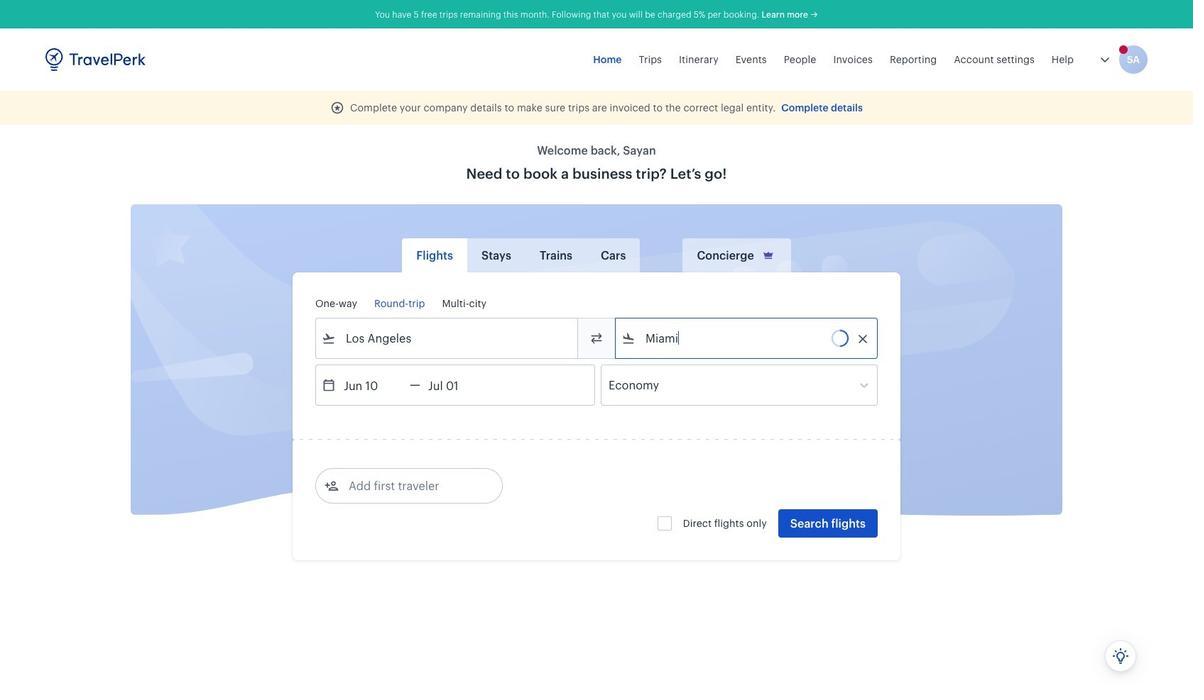 Task type: locate. For each thing, give the bounding box(es) containing it.
Depart text field
[[336, 366, 410, 405]]

Add first traveler search field
[[339, 475, 486, 498]]

To search field
[[636, 327, 859, 350]]

From search field
[[336, 327, 559, 350]]

Return text field
[[420, 366, 494, 405]]



